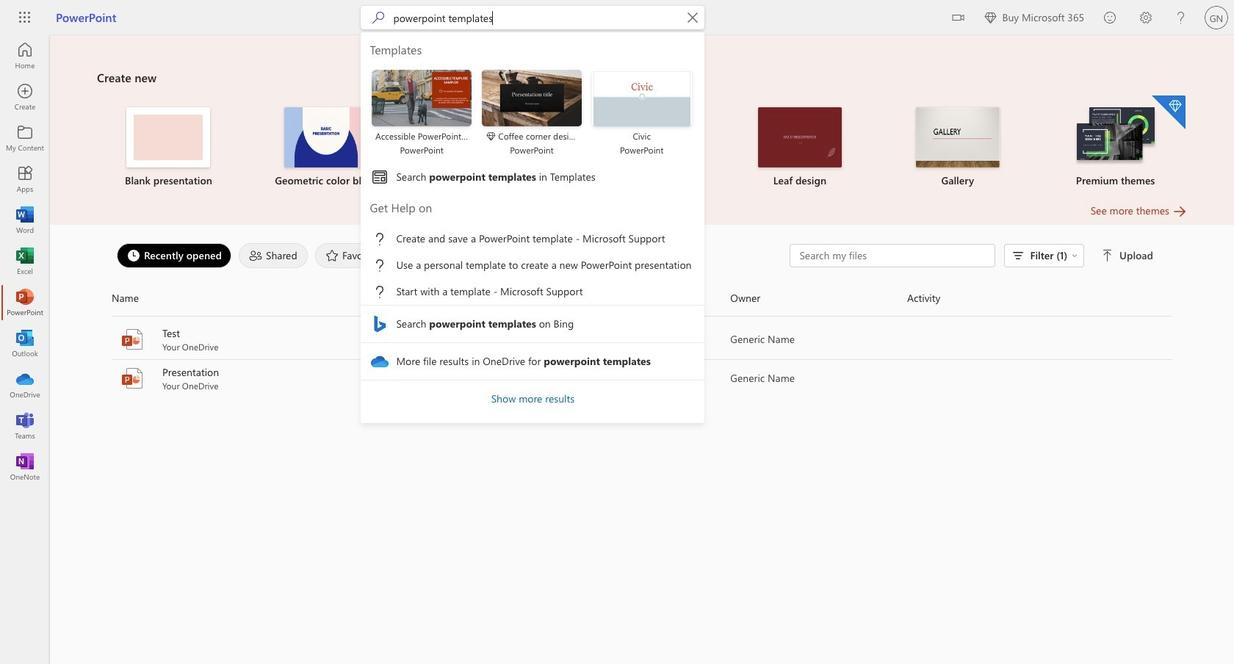 Task type: vqa. For each thing, say whether or not it's contained in the screenshot.
tab
yes



Task type: describe. For each thing, give the bounding box(es) containing it.
1 group from the top
[[361, 32, 705, 191]]

gallery element
[[888, 107, 1028, 188]]

favorites element
[[315, 243, 393, 268]]

home image
[[18, 48, 32, 63]]

gn image
[[1205, 6, 1229, 29]]

2 tab from the left
[[235, 243, 312, 268]]

displaying 2 out of 2 files. status
[[790, 244, 1157, 267]]

1 image__l4etb image from the top
[[371, 315, 389, 333]]

teams image
[[18, 419, 32, 434]]

powerpoint image inside name test cell
[[121, 328, 144, 351]]

coffee corner design image
[[482, 70, 582, 126]]

leaf design image
[[758, 107, 842, 168]]

name test cell
[[112, 326, 554, 353]]

2 image__l4etb image from the top
[[371, 353, 389, 371]]

activity, column 4 of 4 column header
[[908, 287, 1173, 310]]

apps image
[[18, 172, 32, 187]]

leaf design element
[[730, 107, 870, 188]]

minimalist sales pitch element
[[414, 107, 554, 188]]

my content image
[[18, 131, 32, 145]]

shared element
[[239, 243, 308, 268]]

universal presentation image
[[600, 107, 684, 168]]

name presentation cell
[[112, 365, 554, 392]]

get help on element
[[361, 191, 432, 226]]

geometric color block image
[[285, 107, 368, 168]]

Search box. Suggestions appear as you type. search field
[[393, 6, 682, 29]]



Task type: locate. For each thing, give the bounding box(es) containing it.
onedrive image
[[18, 378, 32, 392]]

civic image
[[592, 70, 692, 145]]

banner
[[0, 0, 1235, 423]]

1 vertical spatial image__l4etb image
[[371, 353, 389, 371]]

navigation
[[0, 35, 50, 488]]

image__l4etb image down name test cell
[[371, 353, 389, 371]]

row
[[112, 287, 1173, 317]]

accessible powerpoint template sampler image
[[372, 70, 472, 126]]

premium themes image
[[1074, 107, 1158, 166]]

1 horizontal spatial powerpoint image
[[121, 328, 144, 351]]

universal presentation element
[[572, 107, 712, 188]]

list
[[97, 94, 1188, 203]]

3 tab from the left
[[312, 243, 397, 268]]

None search field
[[361, 6, 705, 423]]

blank presentation element
[[98, 107, 239, 188]]

geometric color block element
[[256, 107, 397, 188]]

powerpoint image
[[121, 367, 144, 390]]

1 tab from the left
[[113, 243, 235, 268]]

2 group from the top
[[361, 191, 705, 305]]

excel image
[[18, 254, 32, 269]]

0 vertical spatial powerpoint image
[[18, 295, 32, 310]]

image__l4etb image up name presentation cell
[[371, 315, 389, 333]]

tab
[[113, 243, 235, 268], [235, 243, 312, 268], [312, 243, 397, 268]]

premium templates diamond image
[[1152, 96, 1186, 129]]

templates element
[[361, 32, 422, 68]]

image__l4etb image
[[371, 315, 389, 333], [371, 353, 389, 371]]

1 vertical spatial powerpoint image
[[121, 328, 144, 351]]

Search my files text field
[[798, 248, 988, 263]]

word image
[[18, 213, 32, 228]]

application
[[0, 35, 1235, 664]]

group
[[361, 32, 705, 191], [361, 191, 705, 305]]

powerpoint image up powerpoint icon
[[121, 328, 144, 351]]

outlook image
[[18, 337, 32, 351]]

powerpoint image
[[18, 295, 32, 310], [121, 328, 144, 351]]

powerpoint image up outlook icon
[[18, 295, 32, 310]]

create image
[[18, 90, 32, 104]]

premium themes element
[[1046, 96, 1186, 188]]

recently opened element
[[117, 243, 231, 268]]

tab list
[[113, 240, 790, 272]]

0 vertical spatial image__l4etb image
[[371, 315, 389, 333]]

0 horizontal spatial powerpoint image
[[18, 295, 32, 310]]

main content
[[50, 35, 1235, 398]]

gallery image
[[916, 107, 1000, 168]]

onenote image
[[18, 460, 32, 475]]

minimalist sales pitch image
[[442, 107, 526, 168]]



